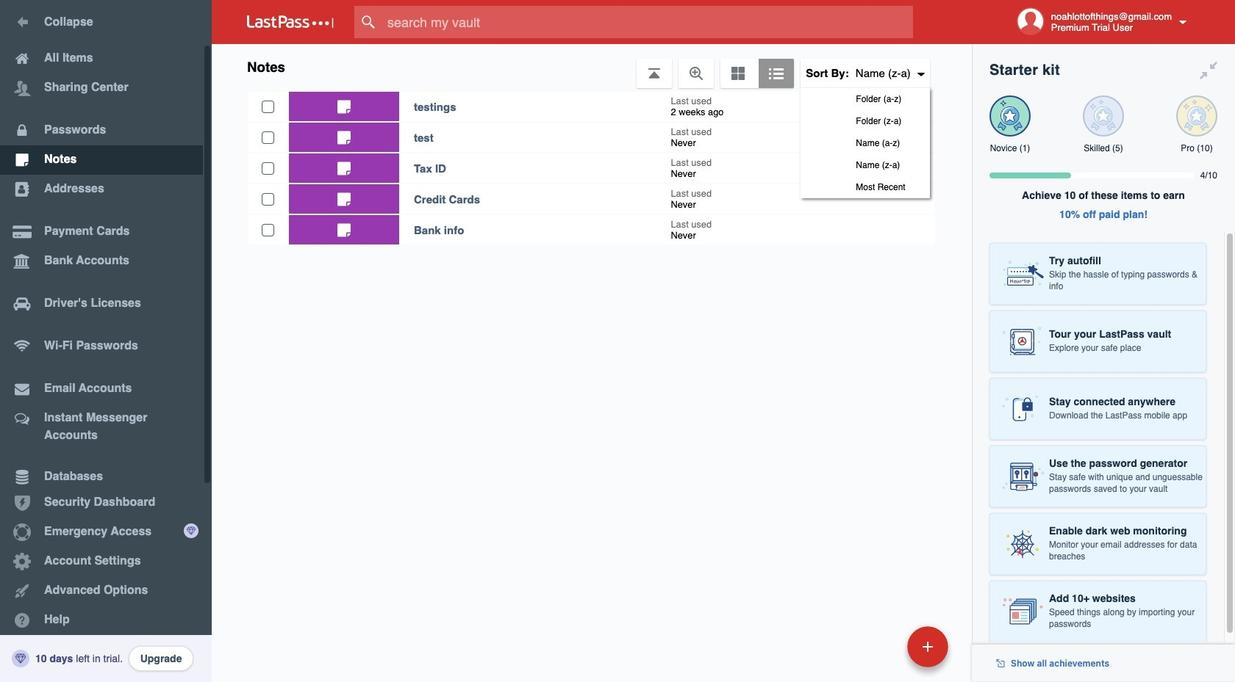 Task type: vqa. For each thing, say whether or not it's contained in the screenshot.
New Item icon
no



Task type: locate. For each thing, give the bounding box(es) containing it.
vault options navigation
[[212, 44, 972, 198]]

lastpass image
[[247, 15, 334, 29]]

search my vault text field
[[354, 6, 942, 38]]

new item element
[[806, 626, 953, 668]]

new item navigation
[[806, 623, 957, 683]]



Task type: describe. For each thing, give the bounding box(es) containing it.
Search search field
[[354, 6, 942, 38]]

main navigation navigation
[[0, 0, 212, 683]]



